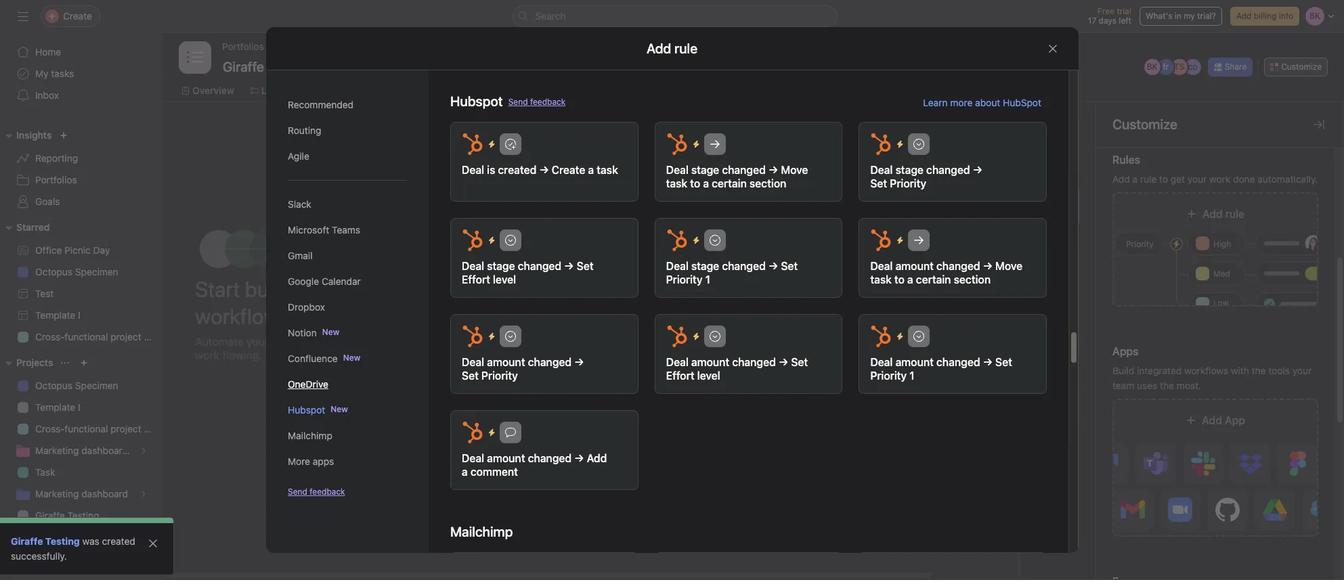 Task type: locate. For each thing, give the bounding box(es) containing it.
template i up marketing dashboards link
[[35, 402, 80, 413]]

stage
[[691, 164, 719, 176], [895, 164, 923, 176], [487, 260, 515, 272], [691, 260, 719, 272]]

learn more about hubspot
[[923, 97, 1041, 108]]

0 vertical spatial specimen
[[75, 266, 118, 278]]

starred button
[[0, 219, 50, 236]]

octopus specimen down office picnic day link
[[35, 266, 118, 278]]

0 vertical spatial effort level
[[461, 274, 516, 286]]

hubspot image inside deal stage changed → set priority 1 button
[[666, 230, 687, 251]]

mailchimp
[[287, 430, 332, 441], [450, 524, 513, 540]]

specimen down office picnic day link
[[75, 266, 118, 278]]

when tasks move to this section, what should happen automatically?
[[771, 329, 950, 352]]

project for 1st cross-functional project plan link from the top
[[111, 331, 141, 343]]

portfolios down reporting
[[35, 174, 77, 186]]

day for office picnic day button
[[575, 367, 592, 379]]

project for 1st cross-functional project plan link from the bottom
[[111, 423, 141, 435]]

rules
[[1112, 154, 1140, 166], [1047, 231, 1068, 241]]

1 specimen from the top
[[75, 266, 118, 278]]

template i for second template i link from the top of the page
[[35, 402, 80, 413]]

test link
[[8, 283, 154, 305]]

amount for deal amount changed → set priority 1
[[895, 356, 933, 368]]

hubspot image left the how
[[461, 230, 483, 251]]

→ inside the deal stage changed → set priority 1
[[768, 260, 778, 272]]

1 project from the top
[[111, 331, 141, 343]]

→ inside deal stage changed → set effort level
[[564, 260, 574, 272]]

picnic inside office picnic day link
[[64, 244, 91, 256]]

→ inside the deal stage changed → set priority
[[972, 164, 982, 176]]

amount inside deal amount changed → set priority 1
[[895, 356, 933, 368]]

1 horizontal spatial day
[[575, 367, 592, 379]]

None text field
[[219, 54, 315, 79]]

amount for deal amount changed → move task to a certain section
[[895, 260, 933, 272]]

cross- up marketing dashboards link
[[35, 423, 65, 435]]

amount for deal amount changed → set priority
[[487, 356, 525, 368]]

add billing info
[[1236, 11, 1293, 21]]

0 horizontal spatial picnic
[[64, 244, 91, 256]]

→ inside deal amount changed → set priority 1
[[983, 356, 992, 368]]

picnic for office picnic day link
[[64, 244, 91, 256]]

what
[[903, 329, 922, 340]]

rules right fields
[[1112, 154, 1140, 166]]

0 horizontal spatial office picnic day
[[35, 244, 110, 256]]

2 marketing from the top
[[35, 488, 79, 500]]

marketing up task link
[[35, 445, 79, 456]]

1 vertical spatial marketing
[[35, 488, 79, 500]]

changed for deal stage changed → set priority 1
[[722, 260, 765, 272]]

changed inside deal amount changed → move task to a certain section
[[936, 260, 980, 272]]

hubspot image
[[461, 133, 483, 155], [870, 133, 892, 155], [461, 230, 483, 251], [666, 230, 687, 251], [870, 230, 892, 251], [870, 326, 892, 347], [461, 422, 483, 443]]

hubspot image up the deal stage changed → set priority 1
[[666, 230, 687, 251]]

rule up high
[[1225, 208, 1245, 220]]

workflows
[[1184, 365, 1228, 376]]

0 horizontal spatial a
[[703, 177, 709, 190]]

hubspot send feedback
[[450, 93, 565, 109]]

send feedback link up deal is created → create a task button
[[508, 96, 565, 108]]

build
[[1112, 365, 1134, 376]]

new inside hubspot new
[[330, 404, 348, 414]]

add for add app
[[1202, 414, 1222, 427]]

send inside hubspot send feedback
[[508, 96, 527, 107]]

deal inside the deal amount changed → set priority
[[461, 356, 484, 368]]

0 horizontal spatial in
[[284, 303, 301, 329]]

inbox link
[[8, 85, 154, 106]]

priority 1
[[666, 274, 710, 286], [870, 370, 914, 382]]

0 horizontal spatial customize
[[1112, 116, 1177, 132]]

0 vertical spatial in
[[1175, 11, 1181, 21]]

new down the onedrive button
[[330, 404, 348, 414]]

set priority inside the deal stage changed → set priority
[[870, 177, 926, 190]]

→ inside deal amount changed → move task to a certain section
[[983, 260, 992, 272]]

giraffe inside the projects element
[[35, 510, 65, 521]]

trial?
[[1197, 11, 1216, 21]]

changed inside the deal amount changed → set priority
[[528, 356, 571, 368]]

1 vertical spatial plan
[[144, 423, 162, 435]]

0 horizontal spatial hubspot
[[287, 404, 325, 416]]

0 vertical spatial set priority
[[870, 177, 926, 190]]

2 template from the top
[[35, 402, 75, 413]]

deal amount changed → set effort level button
[[654, 314, 842, 394]]

office down starred
[[35, 244, 62, 256]]

giraffe testing down marketing dashboard link
[[35, 510, 99, 521]]

untitled section
[[769, 266, 848, 279]]

hubspot image up untitled section button at the top right
[[870, 230, 892, 251]]

1 horizontal spatial hubspot
[[450, 93, 502, 109]]

cross-functional project plan
[[35, 331, 162, 343], [35, 423, 162, 435]]

giraffe testing
[[35, 510, 99, 521], [11, 536, 80, 547]]

more apps button
[[287, 449, 407, 475]]

1 cross- from the top
[[35, 331, 65, 343]]

0 vertical spatial picnic
[[64, 244, 91, 256]]

0 vertical spatial cross-
[[35, 331, 65, 343]]

0 vertical spatial marketing
[[35, 445, 79, 456]]

→ for deal amount changed → add a comment
[[574, 452, 584, 464]]

2 project from the top
[[111, 423, 141, 435]]

goals link
[[8, 191, 154, 213]]

task inside the "deal stage changed → move task to a certain section"
[[666, 177, 687, 190]]

move inside deal amount changed → move task to a certain section
[[995, 260, 1022, 272]]

i up "marketing dashboards"
[[78, 402, 80, 413]]

your up two minutes
[[324, 276, 365, 302]]

template for second template i link from the bottom of the page
[[35, 309, 75, 321]]

0 vertical spatial cross-functional project plan
[[35, 331, 162, 343]]

0 horizontal spatial task
[[666, 177, 687, 190]]

office inside button
[[517, 367, 544, 379]]

two minutes
[[305, 303, 418, 329]]

day for office picnic day link
[[93, 244, 110, 256]]

0 horizontal spatial rules
[[1047, 231, 1068, 241]]

0 vertical spatial i
[[78, 309, 80, 321]]

0 vertical spatial rule
[[1140, 173, 1157, 185]]

automatically?
[[803, 342, 860, 352]]

1 octopus specimen link from the top
[[8, 261, 154, 283]]

effort level
[[461, 274, 516, 286], [666, 370, 720, 382]]

project up dashboards
[[111, 423, 141, 435]]

→ for deal amount changed → set effort level
[[778, 356, 788, 368]]

1 horizontal spatial office picnic day
[[517, 367, 592, 379]]

effort level inside deal stage changed → set effort level
[[461, 274, 516, 286]]

1 horizontal spatial send
[[508, 96, 527, 107]]

giraffe testing up successfully.
[[11, 536, 80, 547]]

1 vertical spatial portfolios
[[35, 174, 77, 186]]

tasks down section
[[837, 294, 857, 304]]

template down test
[[35, 309, 75, 321]]

more
[[950, 97, 972, 108]]

0 vertical spatial octopus
[[35, 266, 72, 278]]

team button
[[0, 534, 40, 550]]

2 octopus specimen from the top
[[35, 380, 118, 391]]

octopus specimen inside the projects element
[[35, 380, 118, 391]]

changed inside the deal stage changed → set priority 1
[[722, 260, 765, 272]]

rule left get
[[1140, 173, 1157, 185]]

tasks up this project?
[[560, 243, 593, 258]]

1 vertical spatial created
[[102, 536, 135, 547]]

0 horizontal spatial created
[[102, 536, 135, 547]]

1 horizontal spatial rule
[[1225, 208, 1245, 220]]

building
[[245, 276, 319, 302]]

projects
[[16, 357, 53, 368]]

template i down test
[[35, 309, 80, 321]]

stage inside the deal stage changed → set priority 1
[[691, 260, 719, 272]]

apps up the build
[[1112, 345, 1139, 358]]

teams
[[332, 224, 360, 236]]

deal for deal amount changed → set priority
[[461, 356, 484, 368]]

0 horizontal spatial office
[[35, 244, 62, 256]]

specimen for second octopus specimen link from the bottom of the page
[[75, 266, 118, 278]]

template inside starred "element"
[[35, 309, 75, 321]]

changed for deal amount changed → add a comment
[[528, 452, 571, 464]]

cross-functional project plan up dashboards
[[35, 423, 162, 435]]

template i inside starred "element"
[[35, 309, 80, 321]]

1 horizontal spatial send feedback link
[[508, 96, 565, 108]]

day inside office picnic day button
[[575, 367, 592, 379]]

0 horizontal spatial portfolios
[[35, 174, 77, 186]]

add
[[1236, 11, 1252, 21], [1112, 173, 1130, 185], [1202, 208, 1223, 220], [1202, 414, 1222, 427], [586, 452, 607, 464]]

certain section inside the "deal stage changed → move task to a certain section"
[[711, 177, 786, 190]]

send down more on the left of the page
[[287, 487, 307, 497]]

workflow
[[195, 303, 279, 329]]

created right the is
[[498, 164, 536, 176]]

task inside the projects element
[[35, 467, 55, 478]]

template i link down test
[[8, 305, 154, 326]]

changed inside the deal stage changed → set priority
[[926, 164, 970, 176]]

1 form
[[1046, 364, 1070, 374]]

inbox
[[35, 89, 59, 101]]

agile button
[[287, 144, 407, 169]]

changed
[[722, 164, 765, 176], [926, 164, 970, 176], [517, 260, 561, 272], [722, 260, 765, 272], [936, 260, 980, 272], [528, 356, 571, 368], [732, 356, 776, 368], [936, 356, 980, 368], [528, 452, 571, 464]]

0 horizontal spatial move
[[781, 164, 808, 176]]

add inside 'deal amount changed → add a comment'
[[586, 452, 607, 464]]

set inside deal amount changed → set priority 1
[[995, 356, 1012, 368]]

2 cross- from the top
[[35, 423, 65, 435]]

my tasks link
[[8, 63, 154, 85]]

1 marketing from the top
[[35, 445, 79, 456]]

project down test link
[[111, 331, 141, 343]]

1 horizontal spatial the
[[1252, 365, 1266, 376]]

0 vertical spatial plan
[[144, 331, 162, 343]]

0 vertical spatial template i
[[35, 309, 80, 321]]

2 plan from the top
[[144, 423, 162, 435]]

0 horizontal spatial rule
[[1140, 173, 1157, 185]]

build integrated workflows with the tools your team uses the most.
[[1112, 365, 1312, 391]]

2 template i from the top
[[35, 402, 80, 413]]

1 vertical spatial set priority
[[461, 370, 517, 382]]

set inside deal amount changed → set effort level
[[791, 356, 808, 368]]

1 vertical spatial octopus specimen link
[[8, 375, 154, 397]]

changed inside deal stage changed → set effort level
[[517, 260, 561, 272]]

set priority for stage
[[870, 177, 926, 190]]

mailchimp down a comment
[[450, 524, 513, 540]]

hubspot image right this
[[870, 326, 892, 347]]

template i for second template i link from the bottom of the page
[[35, 309, 80, 321]]

0 horizontal spatial send feedback link
[[287, 486, 345, 498]]

0 vertical spatial octopus specimen
[[35, 266, 118, 278]]

calendar down "gmail" button
[[321, 276, 360, 287]]

day inside office picnic day link
[[93, 244, 110, 256]]

hubspot
[[450, 93, 502, 109], [287, 404, 325, 416]]

hubspot image for deal amount changed → set priority 1
[[870, 326, 892, 347]]

effort level for amount
[[666, 370, 720, 382]]

deal inside the deal stage changed → set priority 1
[[666, 260, 688, 272]]

amount
[[895, 260, 933, 272], [487, 356, 525, 368], [691, 356, 729, 368], [895, 356, 933, 368], [487, 452, 525, 464]]

trial
[[1117, 6, 1131, 16]]

office picnic day inside office picnic day button
[[517, 367, 592, 379]]

0 vertical spatial rules
[[1112, 154, 1140, 166]]

changed inside the "deal stage changed → move task to a certain section"
[[722, 164, 765, 176]]

giraffe testing link down marketing dashboard
[[8, 505, 154, 527]]

cross- up projects
[[35, 331, 65, 343]]

list
[[261, 85, 277, 96]]

amount inside deal amount changed → set effort level
[[691, 356, 729, 368]]

get
[[1171, 173, 1185, 185]]

testing up invite
[[45, 536, 80, 547]]

→ inside deal is created → create a task button
[[539, 164, 549, 176]]

2 octopus from the top
[[35, 380, 72, 391]]

keep
[[373, 336, 397, 348]]

add for add billing info
[[1236, 11, 1252, 21]]

picnic inside office picnic day button
[[546, 367, 573, 379]]

to inside deal amount changed → move task to a certain section
[[894, 274, 904, 286]]

created right was at the left
[[102, 536, 135, 547]]

hubspot image up a comment
[[461, 422, 483, 443]]

new down and
[[343, 353, 360, 363]]

→ for deal stage changed → move task to a certain section
[[768, 164, 778, 176]]

priority 1 down added
[[666, 274, 710, 286]]

integrated
[[1137, 365, 1182, 376]]

1 octopus specimen from the top
[[35, 266, 118, 278]]

task
[[1049, 430, 1066, 440], [35, 467, 55, 478]]

0 vertical spatial move
[[781, 164, 808, 176]]

plan
[[144, 331, 162, 343], [144, 423, 162, 435]]

set inside the deal stage changed → set priority 1
[[781, 260, 797, 272]]

dashboards
[[81, 445, 133, 456]]

giraffe
[[35, 510, 65, 521], [11, 536, 43, 547]]

deal for deal is created → create a task
[[461, 164, 484, 176]]

feedback down the apps
[[309, 487, 345, 497]]

1 vertical spatial task
[[35, 467, 55, 478]]

cross-functional project plan link up "marketing dashboards"
[[8, 418, 162, 440]]

in left my
[[1175, 11, 1181, 21]]

certain section for stage
[[711, 177, 786, 190]]

i for second template i link from the top of the page
[[78, 402, 80, 413]]

marketing down task link
[[35, 488, 79, 500]]

0 horizontal spatial calendar
[[321, 276, 360, 287]]

tasks right my
[[51, 68, 74, 79]]

1 vertical spatial priority 1
[[870, 370, 914, 382]]

stage for deal stage changed → set effort level
[[487, 260, 515, 272]]

portfolios link up list link
[[222, 39, 264, 54]]

giraffe testing link up successfully.
[[11, 536, 80, 547]]

1 functional from the top
[[65, 331, 108, 343]]

0 vertical spatial certain section
[[711, 177, 786, 190]]

task for deal amount changed → move task to a certain section
[[870, 274, 891, 286]]

deal for deal stage changed → set effort level
[[461, 260, 484, 272]]

more
[[287, 456, 310, 467]]

octopus
[[35, 266, 72, 278], [35, 380, 72, 391]]

cross-functional project plan inside the projects element
[[35, 423, 162, 435]]

hubspot image inside deal stage changed → set priority button
[[870, 133, 892, 155]]

was
[[82, 536, 99, 547]]

cross-functional project plan link down test link
[[8, 326, 162, 348]]

priority 1 down section,
[[870, 370, 914, 382]]

functional down test link
[[65, 331, 108, 343]]

1 horizontal spatial effort level
[[666, 370, 720, 382]]

your right tools
[[1292, 365, 1312, 376]]

changed inside 'deal amount changed → add a comment'
[[528, 452, 571, 464]]

insights element
[[0, 123, 163, 215]]

picnic
[[64, 244, 91, 256], [546, 367, 573, 379]]

office picnic day inside office picnic day link
[[35, 244, 110, 256]]

set for deal amount changed → set effort level
[[791, 356, 808, 368]]

project
[[111, 331, 141, 343], [111, 423, 141, 435]]

calendar left "workflow" link
[[423, 85, 463, 96]]

1 vertical spatial rule
[[1225, 208, 1245, 220]]

changed inside deal amount changed → set effort level
[[732, 356, 776, 368]]

octopus for first octopus specimen link from the bottom
[[35, 380, 72, 391]]

→ inside 'deal amount changed → add a comment'
[[574, 452, 584, 464]]

free trial 17 days left
[[1088, 6, 1131, 26]]

new inside notion new
[[322, 327, 339, 337]]

send down the workflow
[[508, 96, 527, 107]]

2 cross-functional project plan link from the top
[[8, 418, 162, 440]]

1 horizontal spatial certain section
[[916, 274, 990, 286]]

testing down marketing dashboard link
[[67, 510, 99, 521]]

1 vertical spatial office
[[517, 367, 544, 379]]

0 horizontal spatial effort level
[[461, 274, 516, 286]]

→ for deal amount changed → set priority 1
[[983, 356, 992, 368]]

move for deal amount changed → move task to a certain section
[[995, 260, 1022, 272]]

plan inside starred "element"
[[144, 331, 162, 343]]

portfolios link down reporting
[[8, 169, 154, 191]]

in up the team's
[[284, 303, 301, 329]]

should
[[924, 329, 950, 340]]

1 i from the top
[[78, 309, 80, 321]]

share
[[1225, 62, 1247, 72]]

1 horizontal spatial calendar
[[423, 85, 463, 96]]

1 vertical spatial specimen
[[75, 380, 118, 391]]

task down marketing dashboards link
[[35, 467, 55, 478]]

octopus specimen down projects
[[35, 380, 118, 391]]

hubspot image for deal amount changed → set effort level
[[666, 326, 687, 347]]

cross-functional project plan inside starred "element"
[[35, 331, 162, 343]]

new inside the confluence new
[[343, 353, 360, 363]]

what's in my trial? button
[[1140, 7, 1222, 26]]

0 vertical spatial functional
[[65, 331, 108, 343]]

changed for deal amount changed → set priority
[[528, 356, 571, 368]]

microsoft teams button
[[287, 217, 407, 243]]

feedback down the workflow
[[530, 96, 565, 107]]

1 template i from the top
[[35, 309, 80, 321]]

tasks left move
[[796, 329, 817, 340]]

deal amount changed → set priority 1
[[870, 356, 1012, 382]]

giraffe up successfully.
[[11, 536, 43, 547]]

0 vertical spatial project
[[111, 331, 141, 343]]

office picnic day link
[[8, 240, 154, 261]]

deal inside deal amount changed → set effort level
[[666, 356, 688, 368]]

1 template i link from the top
[[8, 305, 154, 326]]

0 horizontal spatial mailchimp
[[287, 430, 332, 441]]

deal amount changed → move task to a certain section button
[[858, 218, 1046, 298]]

certain section inside deal amount changed → move task to a certain section
[[916, 274, 990, 286]]

deal is created → create a task button
[[450, 122, 638, 202]]

1 vertical spatial certain section
[[916, 274, 990, 286]]

priority 1 for stage
[[666, 274, 710, 286]]

0 vertical spatial task
[[1049, 430, 1066, 440]]

apps up 1 form
[[1048, 297, 1067, 307]]

deal inside the "deal stage changed → move task to a certain section"
[[666, 164, 688, 176]]

functional inside the projects element
[[65, 423, 108, 435]]

overview link
[[181, 83, 234, 98]]

deal inside deal stage changed → set effort level
[[461, 260, 484, 272]]

0 horizontal spatial task
[[35, 467, 55, 478]]

marketing inside marketing dashboard link
[[35, 488, 79, 500]]

1 vertical spatial task
[[870, 274, 891, 286]]

0 vertical spatial giraffe
[[35, 510, 65, 521]]

1 vertical spatial project
[[111, 423, 141, 435]]

hubspot image up the deal stage changed → set priority
[[870, 133, 892, 155]]

learn more about hubspot link
[[923, 97, 1041, 108]]

1 vertical spatial apps
[[1112, 345, 1139, 358]]

set for deal stage changed → set priority 1
[[781, 260, 797, 272]]

1 horizontal spatial set priority
[[870, 177, 926, 190]]

portfolios
[[222, 41, 264, 52], [35, 174, 77, 186]]

octopus specimen link down projects
[[8, 375, 154, 397]]

hubspot image for deal is created → create a task
[[461, 133, 483, 155]]

octopus down projects
[[35, 380, 72, 391]]

your right get
[[1188, 173, 1207, 185]]

created inside deal is created → create a task button
[[498, 164, 536, 176]]

the right the with
[[1252, 365, 1266, 376]]

deal inside deal amount changed → move task to a certain section
[[870, 260, 892, 272]]

marketing inside marketing dashboards link
[[35, 445, 79, 456]]

1 horizontal spatial customize
[[1281, 62, 1322, 72]]

deal inside the deal stage changed → set priority
[[870, 164, 892, 176]]

0 horizontal spatial day
[[93, 244, 110, 256]]

search list box
[[512, 5, 837, 27]]

amount for deal amount changed → set effort level
[[691, 356, 729, 368]]

office down manually
[[517, 367, 544, 379]]

add app button
[[1107, 399, 1324, 537]]

specimen inside starred "element"
[[75, 266, 118, 278]]

process
[[309, 336, 349, 348]]

stage inside the deal stage changed → set priority
[[895, 164, 923, 176]]

hubspot image inside the deal amount changed → set effort level "button"
[[666, 326, 687, 347]]

stage inside the "deal stage changed → move task to a certain section"
[[691, 164, 719, 176]]

0 horizontal spatial portfolios link
[[8, 169, 154, 191]]

1 horizontal spatial feedback
[[530, 96, 565, 107]]

0 vertical spatial testing
[[67, 510, 99, 521]]

1 vertical spatial send feedback link
[[287, 486, 345, 498]]

0 vertical spatial mailchimp
[[287, 430, 332, 441]]

send feedback link down the more apps
[[287, 486, 345, 498]]

2 functional from the top
[[65, 423, 108, 435]]

1 vertical spatial feedback
[[309, 487, 345, 497]]

amount inside deal amount changed → move task to a certain section
[[895, 260, 933, 272]]

deal for deal stage changed → set priority
[[870, 164, 892, 176]]

0 vertical spatial customize
[[1281, 62, 1322, 72]]

0 vertical spatial feedback
[[530, 96, 565, 107]]

changed inside deal amount changed → set priority 1
[[936, 356, 980, 368]]

→ inside deal amount changed → set effort level
[[778, 356, 788, 368]]

agile
[[287, 150, 309, 162]]

project inside starred "element"
[[111, 331, 141, 343]]

octopus inside the projects element
[[35, 380, 72, 391]]

new up the confluence new
[[322, 327, 339, 337]]

deal inside 'deal amount changed → add a comment'
[[461, 452, 484, 464]]

0 vertical spatial office picnic day
[[35, 244, 110, 256]]

task up templates
[[1049, 430, 1066, 440]]

plan inside the projects element
[[144, 423, 162, 435]]

specimen up dashboards
[[75, 380, 118, 391]]

octopus specimen inside starred "element"
[[35, 266, 118, 278]]

1 horizontal spatial task
[[870, 274, 891, 286]]

customize down bk
[[1112, 116, 1177, 132]]

1 octopus from the top
[[35, 266, 72, 278]]

stage for deal stage changed → set priority 1
[[691, 260, 719, 272]]

0 vertical spatial giraffe testing link
[[8, 505, 154, 527]]

in inside button
[[1175, 11, 1181, 21]]

template for second template i link from the top of the page
[[35, 402, 75, 413]]

add inside 'button'
[[1202, 414, 1222, 427]]

task for task
[[35, 467, 55, 478]]

portfolios up list link
[[222, 41, 264, 52]]

→ for deal stage changed → set priority 1
[[768, 260, 778, 272]]

functional up "marketing dashboards"
[[65, 423, 108, 435]]

hubspot image for deal stage changed → set priority 1
[[666, 230, 687, 251]]

add app
[[1202, 414, 1245, 427]]

specimen inside the projects element
[[75, 380, 118, 391]]

0 horizontal spatial certain section
[[711, 177, 786, 190]]

template down projects
[[35, 402, 75, 413]]

stage for deal stage changed → set priority
[[895, 164, 923, 176]]

to inside the "deal stage changed → move task to a certain section"
[[690, 177, 700, 190]]

1 vertical spatial template i
[[35, 402, 80, 413]]

1 vertical spatial cross-functional project plan link
[[8, 418, 162, 440]]

1 vertical spatial functional
[[65, 423, 108, 435]]

1 template from the top
[[35, 309, 75, 321]]

giraffe up the team
[[35, 510, 65, 521]]

1 horizontal spatial picnic
[[546, 367, 573, 379]]

hubspot image
[[666, 133, 687, 155], [461, 326, 483, 347], [666, 326, 687, 347]]

→ inside the deal amount changed → set priority
[[574, 356, 584, 368]]

cross-functional project plan link
[[8, 326, 162, 348], [8, 418, 162, 440]]

customize down info
[[1281, 62, 1322, 72]]

fr
[[1163, 62, 1169, 72]]

i inside starred "element"
[[78, 309, 80, 321]]

octopus up test
[[35, 266, 72, 278]]

list image
[[187, 49, 203, 66]]

set inside 'set assignee' button
[[794, 372, 809, 384]]

customize
[[1281, 62, 1322, 72], [1112, 116, 1177, 132]]

the down integrated
[[1160, 380, 1174, 391]]

1 plan from the top
[[144, 331, 162, 343]]

0 horizontal spatial priority 1
[[666, 274, 710, 286]]

→ for deal stage changed → set priority
[[972, 164, 982, 176]]

task inside task templates
[[1049, 430, 1066, 440]]

happen
[[771, 342, 800, 352]]

→ inside the "deal stage changed → move task to a certain section"
[[768, 164, 778, 176]]

hubspot image down hubspot send feedback
[[461, 133, 483, 155]]

close details image
[[1314, 119, 1324, 130]]

create
[[551, 164, 585, 176]]

1 vertical spatial template i link
[[8, 397, 154, 418]]

0 vertical spatial cross-functional project plan link
[[8, 326, 162, 348]]

1 cross-functional project plan from the top
[[35, 331, 162, 343]]

mailchimp up the more apps
[[287, 430, 332, 441]]

2 cross-functional project plan from the top
[[35, 423, 162, 435]]

0 vertical spatial created
[[498, 164, 536, 176]]

untitled
[[769, 266, 809, 279]]

octopus specimen link up test
[[8, 261, 154, 283]]

template i link up "marketing dashboards"
[[8, 397, 154, 418]]

cross-functional project plan down test link
[[35, 331, 162, 343]]

amount inside 'deal amount changed → add a comment'
[[487, 452, 525, 464]]

rule
[[1140, 173, 1157, 185], [1225, 208, 1245, 220]]

priority 1 for amount
[[870, 370, 914, 382]]

changed for deal amount changed → set priority 1
[[936, 356, 980, 368]]

1 horizontal spatial a
[[907, 274, 913, 286]]

1 vertical spatial picnic
[[546, 367, 573, 379]]

i down test link
[[78, 309, 80, 321]]

hubspot image inside 'deal amount changed → set priority' button
[[461, 326, 483, 347]]

hubspot image inside deal is created → create a task button
[[461, 133, 483, 155]]

2 specimen from the top
[[75, 380, 118, 391]]

3 incomplete tasks
[[785, 294, 857, 304]]

rules down 4 fields
[[1047, 231, 1068, 241]]

hubspot image inside deal amount changed → move task to a certain section button
[[870, 230, 892, 251]]

0 vertical spatial portfolios link
[[222, 39, 264, 54]]

a inside deal amount changed → move task to a certain section
[[907, 274, 913, 286]]

2 i from the top
[[78, 402, 80, 413]]

2 octopus specimen link from the top
[[8, 375, 154, 397]]



Task type: vqa. For each thing, say whether or not it's contained in the screenshot.
SEARCH button
yes



Task type: describe. For each thing, give the bounding box(es) containing it.
workflow link
[[480, 83, 533, 98]]

untitled section button
[[769, 260, 978, 285]]

17
[[1088, 16, 1096, 26]]

to inside when tasks move to this section, what should happen automatically?
[[842, 329, 850, 340]]

search
[[535, 10, 566, 22]]

add for add a rule to get your work done automatically.
[[1112, 173, 1130, 185]]

deal amount changed → set priority button
[[450, 314, 638, 394]]

hubspot image for deal stage changed → move task to a certain section
[[666, 133, 687, 155]]

office for office picnic day link
[[35, 244, 62, 256]]

hubspot new
[[287, 404, 348, 416]]

deal for deal stage changed → set priority 1
[[666, 260, 688, 272]]

confluence new
[[287, 353, 360, 364]]

changed for deal amount changed → set effort level
[[732, 356, 776, 368]]

changed for deal amount changed → move task to a certain section
[[936, 260, 980, 272]]

portfolios inside portfolios link
[[35, 174, 77, 186]]

1 horizontal spatial mailchimp
[[450, 524, 513, 540]]

slack button
[[287, 192, 407, 217]]

task for task templates
[[1049, 430, 1066, 440]]

team
[[1112, 380, 1134, 391]]

new for confluence
[[343, 353, 360, 363]]

a for deal stage changed → move task to a certain section
[[703, 177, 709, 190]]

0 horizontal spatial feedback
[[309, 487, 345, 497]]

octopus specimen for first octopus specimen link from the bottom
[[35, 380, 118, 391]]

hubspot image for deal amount changed → set priority
[[461, 326, 483, 347]]

created inside was created successfully.
[[102, 536, 135, 547]]

effort level for stage
[[461, 274, 516, 286]]

recommended button
[[287, 92, 407, 118]]

1 vertical spatial customize
[[1112, 116, 1177, 132]]

starred
[[16, 221, 50, 233]]

dropbox
[[287, 301, 325, 313]]

section
[[811, 266, 848, 279]]

app
[[1225, 414, 1245, 427]]

calendar link
[[412, 83, 463, 98]]

starred element
[[0, 215, 163, 351]]

office for office picnic day button
[[517, 367, 544, 379]]

octopus specimen for second octopus specimen link from the bottom of the page
[[35, 266, 118, 278]]

send feedback
[[287, 487, 345, 497]]

add to starred image
[[341, 61, 351, 72]]

deal for deal amount changed → add a comment
[[461, 452, 484, 464]]

workflow
[[491, 85, 533, 96]]

your inside build integrated workflows with the tools your team uses the most.
[[1292, 365, 1312, 376]]

deal stage changed → set effort level
[[461, 260, 593, 286]]

set assignee button
[[769, 361, 978, 395]]

slack
[[287, 198, 311, 210]]

deal amount changed → move task to a certain section
[[870, 260, 1022, 286]]

giraffe testing link inside the projects element
[[8, 505, 154, 527]]

office picnic day button
[[492, 358, 702, 389]]

1 horizontal spatial rules
[[1112, 154, 1140, 166]]

mailchimp inside button
[[287, 430, 332, 441]]

add for add rule
[[1202, 208, 1223, 220]]

office picnic day for office picnic day button
[[517, 367, 592, 379]]

task for deal stage changed → move task to a certain section
[[666, 177, 687, 190]]

projects element
[[0, 351, 163, 529]]

dashboard
[[81, 488, 128, 500]]

hide sidebar image
[[18, 11, 28, 22]]

deal stage changed → set priority 1 button
[[654, 218, 842, 298]]

your left the team's
[[247, 336, 269, 348]]

→ for deal amount changed → set priority
[[574, 356, 584, 368]]

google
[[287, 276, 319, 287]]

deal for deal stage changed → move task to a certain section
[[666, 164, 688, 176]]

customize inside dropdown button
[[1281, 62, 1322, 72]]

what's
[[1146, 11, 1172, 21]]

deal amount changed → add a comment
[[461, 452, 607, 478]]

start building your workflow in two minutes automate your team's process and keep work flowing.
[[195, 276, 418, 361]]

close this dialog image
[[1047, 43, 1058, 54]]

cross- inside the projects element
[[35, 423, 65, 435]]

hubspot image for deal stage changed → set priority
[[870, 133, 892, 155]]

tools
[[1268, 365, 1290, 376]]

1 vertical spatial giraffe testing link
[[11, 536, 80, 547]]

4
[[1043, 165, 1049, 175]]

hubspot for hubspot new
[[287, 404, 325, 416]]

octopus for second octopus specimen link from the bottom of the page
[[35, 266, 72, 278]]

med
[[1213, 269, 1230, 279]]

high
[[1213, 239, 1231, 249]]

0 horizontal spatial the
[[1160, 380, 1174, 391]]

set for deal amount changed → set priority 1
[[995, 356, 1012, 368]]

cross- inside starred "element"
[[35, 331, 65, 343]]

1 horizontal spatial portfolios link
[[222, 39, 264, 54]]

deal for deal amount changed → move task to a certain section
[[870, 260, 892, 272]]

deal is created → create a task
[[461, 164, 618, 176]]

this project?
[[560, 262, 635, 277]]

was created successfully.
[[11, 536, 135, 562]]

hubspot image for deal amount changed → move task to a certain section
[[870, 230, 892, 251]]

set priority for amount
[[461, 370, 517, 382]]

close image
[[148, 538, 158, 549]]

i for second template i link from the bottom of the page
[[78, 309, 80, 321]]

amount for deal amount changed → add a comment
[[487, 452, 525, 464]]

deal stage changed → set priority
[[870, 164, 982, 190]]

1 vertical spatial rules
[[1047, 231, 1068, 241]]

2 horizontal spatial a
[[1132, 173, 1138, 185]]

goals
[[35, 196, 60, 207]]

add a rule to get your work done automatically.
[[1112, 173, 1318, 185]]

calendar inside button
[[321, 276, 360, 287]]

specimen for first octopus specimen link from the bottom
[[75, 380, 118, 391]]

→ for deal is created → create a task
[[539, 164, 549, 176]]

task link
[[8, 462, 154, 483]]

share button
[[1208, 58, 1253, 77]]

1 vertical spatial testing
[[45, 536, 80, 547]]

my tasks
[[35, 68, 74, 79]]

certain section for amount
[[916, 274, 990, 286]]

set assignee
[[794, 372, 850, 384]]

tasks inside my tasks 'link'
[[51, 68, 74, 79]]

invite button
[[13, 550, 71, 575]]

add billing info button
[[1230, 7, 1299, 26]]

0 vertical spatial portfolios
[[222, 41, 264, 52]]

deal amount changed → set priority 1 button
[[858, 314, 1046, 394]]

changed for deal stage changed → set priority
[[926, 164, 970, 176]]

changed for deal stage changed → set effort level
[[517, 260, 561, 272]]

free
[[1098, 6, 1115, 16]]

→ for deal amount changed → move task to a certain section
[[983, 260, 992, 272]]

with
[[1231, 365, 1249, 376]]

and
[[351, 336, 370, 348]]

2 template i link from the top
[[8, 397, 154, 418]]

a task
[[588, 164, 618, 176]]

giraffe testing inside the projects element
[[35, 510, 99, 521]]

deal amount changed → set effort level
[[666, 356, 808, 382]]

to inside how are tasks being added to this project?
[[675, 243, 687, 258]]

new for hubspot
[[330, 404, 348, 414]]

1
[[1046, 364, 1049, 374]]

in inside the start building your workflow in two minutes automate your team's process and keep work flowing.
[[284, 303, 301, 329]]

gmail button
[[287, 243, 407, 269]]

→ for deal stage changed → set effort level
[[564, 260, 574, 272]]

start
[[195, 276, 240, 302]]

info
[[1279, 11, 1293, 21]]

how are tasks being added to this project?
[[507, 243, 687, 277]]

testing inside the projects element
[[67, 510, 99, 521]]

set for deal stage changed → set effort level
[[576, 260, 593, 272]]

are
[[538, 243, 557, 258]]

deal stage changed → set priority 1
[[666, 260, 797, 286]]

deal amount changed → set priority
[[461, 356, 584, 382]]

hubspot
[[1002, 97, 1041, 108]]

1 horizontal spatial apps
[[1112, 345, 1139, 358]]

overview
[[192, 85, 234, 96]]

microsoft
[[287, 224, 329, 236]]

deal for deal amount changed → set priority 1
[[870, 356, 892, 368]]

routing button
[[287, 118, 407, 144]]

tasks inside how are tasks being added to this project?
[[560, 243, 593, 258]]

most.
[[1177, 380, 1201, 391]]

feedback inside hubspot send feedback
[[530, 96, 565, 107]]

tasks inside when tasks move to this section, what should happen automatically?
[[796, 329, 817, 340]]

marketing for marketing dashboard
[[35, 488, 79, 500]]

functional for 1st cross-functional project plan link from the top
[[65, 331, 108, 343]]

hubspot image for deal amount changed → add a comment
[[461, 422, 483, 443]]

1 vertical spatial giraffe testing
[[11, 536, 80, 547]]

move
[[819, 329, 840, 340]]

about
[[975, 97, 1000, 108]]

deal stage changed → set effort level button
[[450, 218, 638, 298]]

deal for deal amount changed → set effort level
[[666, 356, 688, 368]]

hubspot image for deal stage changed → set effort level
[[461, 230, 483, 251]]

notion
[[287, 327, 316, 339]]

hubspot for hubspot send feedback
[[450, 93, 502, 109]]

manually
[[520, 300, 559, 312]]

global element
[[0, 33, 163, 114]]

priority
[[1126, 239, 1154, 249]]

office picnic day for office picnic day link
[[35, 244, 110, 256]]

add rule
[[1202, 208, 1245, 220]]

1 vertical spatial send
[[287, 487, 307, 497]]

form
[[1052, 364, 1070, 374]]

assignee
[[811, 372, 850, 384]]

learn
[[923, 97, 947, 108]]

google calendar button
[[287, 269, 407, 295]]

marketing dashboards
[[35, 445, 133, 456]]

picnic for office picnic day button
[[546, 367, 573, 379]]

onedrive
[[287, 378, 328, 390]]

plan for 1st cross-functional project plan link from the top
[[144, 331, 162, 343]]

reporting
[[35, 152, 78, 164]]

0 vertical spatial apps
[[1048, 297, 1067, 307]]

work
[[1209, 173, 1230, 185]]

new for notion
[[322, 327, 339, 337]]

1 vertical spatial giraffe
[[11, 536, 43, 547]]

changed for deal stage changed → move task to a certain section
[[722, 164, 765, 176]]

functional for 1st cross-functional project plan link from the bottom
[[65, 423, 108, 435]]

1 cross-functional project plan link from the top
[[8, 326, 162, 348]]

plan for 1st cross-functional project plan link from the bottom
[[144, 423, 162, 435]]

apps
[[312, 456, 334, 467]]

incomplete
[[792, 294, 834, 304]]

stage for deal stage changed → move task to a certain section
[[691, 164, 719, 176]]

a for deal amount changed → move task to a certain section
[[907, 274, 913, 286]]

0 vertical spatial the
[[1252, 365, 1266, 376]]

recommended
[[287, 99, 353, 110]]

move for deal stage changed → move task to a certain section
[[781, 164, 808, 176]]



